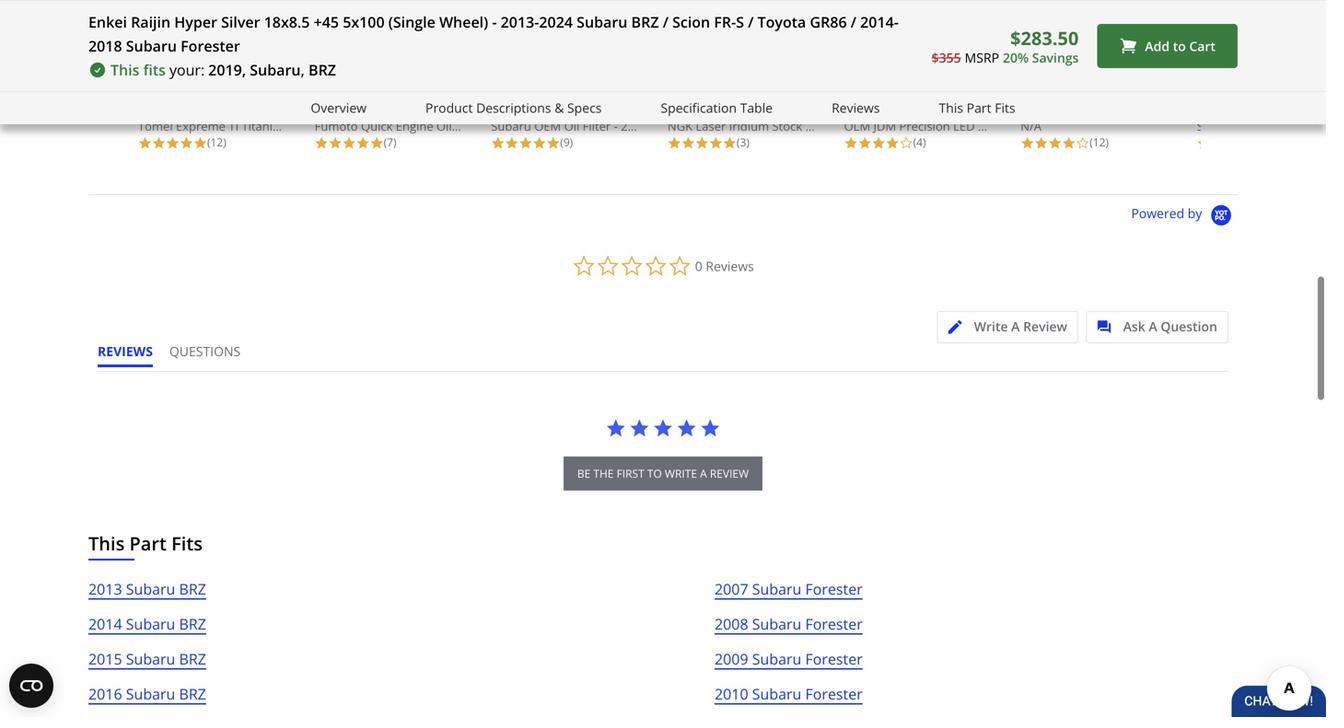 Task type: vqa. For each thing, say whether or not it's contained in the screenshot.
2nd the JDM from left
yes



Task type: locate. For each thing, give the bounding box(es) containing it.
drain
[[455, 118, 486, 134]]

review
[[710, 466, 749, 481]]

1 horizontal spatial jdm
[[1302, 118, 1325, 134]]

1 horizontal spatial reviews
[[832, 99, 880, 117]]

forester down "2009 subaru forester" link
[[805, 684, 863, 704]]

brz up 2014 subaru brz
[[179, 579, 206, 599]]

subaru down 2014 subaru brz link
[[126, 649, 175, 669]]

(12)
[[207, 134, 226, 150], [1090, 134, 1109, 150]]

subaru down 2013 subaru brz link at bottom left
[[126, 614, 175, 634]]

this up 2013
[[88, 531, 125, 556]]

forester up 2008 subaru forester
[[805, 579, 863, 599]]

led
[[953, 118, 975, 134]]

2015
[[88, 649, 122, 669]]

1 vertical spatial reviews
[[706, 257, 754, 275]]

question
[[1161, 318, 1218, 335]]

subaru,
[[250, 60, 305, 80]]

2015-
[[621, 118, 652, 134]]

0 vertical spatial fits
[[995, 99, 1016, 117]]

0 horizontal spatial -
[[492, 12, 497, 32]]

0 horizontal spatial this part fits
[[88, 531, 203, 556]]

ngk laser iridium stock heat range... link
[[668, 0, 879, 134]]

a inside dropdown button
[[1149, 318, 1157, 335]]

0 vertical spatial reviews
[[832, 99, 880, 117]]

1 (12) from the left
[[207, 134, 226, 150]]

tab list
[[98, 343, 257, 371]]

the
[[593, 466, 614, 481]]

brz down 2014 subaru brz link
[[179, 649, 206, 669]]

2015 subaru brz
[[88, 649, 206, 669]]

olm jdm precision led lift gate...
[[844, 118, 1035, 134]]

7 total reviews element
[[315, 134, 462, 150]]

1 horizontal spatial -
[[614, 118, 618, 134]]

a inside dropdown button
[[1011, 318, 1020, 335]]

be the first to write a review
[[577, 466, 749, 481]]

1 horizontal spatial oil
[[564, 118, 580, 134]]

cart
[[1189, 37, 1216, 55]]

reviews
[[98, 343, 153, 360]]

0 horizontal spatial (12)
[[207, 134, 226, 150]]

2013 subaru brz link
[[88, 577, 206, 612]]

ask a question
[[1123, 318, 1218, 335]]

oil
[[437, 118, 452, 134], [564, 118, 580, 134]]

/ right gr86
[[851, 12, 857, 32]]

reviews up range...
[[832, 99, 880, 117]]

back...
[[316, 118, 352, 134]]

this
[[111, 60, 139, 80], [939, 99, 963, 117], [88, 531, 125, 556]]

s
[[736, 12, 744, 32]]

- right filter
[[614, 118, 618, 134]]

brz for 2014 subaru brz
[[179, 614, 206, 634]]

- left '2013-'
[[492, 12, 497, 32]]

oil down product
[[437, 118, 452, 134]]

be the first to write a review button
[[563, 457, 763, 491]]

facelift
[[1259, 118, 1299, 134]]

subaru down "2009 subaru forester" link
[[752, 684, 802, 704]]

a
[[700, 466, 707, 481]]

0 vertical spatial -
[[492, 12, 497, 32]]

this part fits up lift
[[939, 99, 1016, 117]]

n/a
[[1021, 118, 1042, 134]]

tomei expreme ti titanium cat-back...
[[138, 118, 352, 134]]

(4)
[[913, 134, 926, 150]]

0 horizontal spatial /
[[663, 12, 669, 32]]

brz for 2015 subaru brz
[[179, 649, 206, 669]]

tomei
[[138, 118, 173, 134]]

1 a from the left
[[1011, 318, 1020, 335]]

silver
[[221, 12, 260, 32]]

2013-
[[501, 12, 539, 32]]

2 horizontal spatial /
[[851, 12, 857, 32]]

1 vertical spatial fits
[[171, 531, 203, 556]]

filter
[[583, 118, 611, 134]]

0 horizontal spatial 12 total reviews element
[[138, 134, 286, 150]]

star image
[[180, 136, 193, 150], [193, 136, 207, 150], [315, 136, 328, 150], [342, 136, 356, 150], [356, 136, 370, 150], [491, 136, 505, 150], [505, 136, 519, 150], [533, 136, 546, 150], [546, 136, 560, 150], [668, 136, 681, 150], [681, 136, 695, 150], [709, 136, 723, 150], [723, 136, 737, 150], [1021, 136, 1034, 150], [1034, 136, 1048, 150], [1048, 136, 1062, 150], [1197, 136, 1211, 150], [629, 418, 650, 438], [653, 418, 673, 438], [677, 418, 697, 438], [700, 418, 721, 438]]

subaru for 2009 subaru forester
[[752, 649, 802, 669]]

expreme
[[176, 118, 226, 134]]

to right add
[[1173, 37, 1186, 55]]

12 total reviews element for tomei expreme ti titanium cat-back...
[[138, 134, 286, 150]]

forester up this fits your: 2019, subaru, brz
[[181, 36, 240, 56]]

forester down 2008 subaru forester link in the bottom of the page
[[805, 649, 863, 669]]

tomei expreme ti titanium cat-back... link
[[138, 0, 352, 134]]

a for ask
[[1149, 318, 1157, 335]]

part up 2013 subaru brz
[[129, 531, 167, 556]]

subispeed facelift jdm 
[[1197, 118, 1326, 134]]

subaru down 2007 subaru forester link
[[752, 614, 802, 634]]

this left fits
[[111, 60, 139, 80]]

0 horizontal spatial to
[[647, 466, 662, 481]]

fits up 2013 subaru brz
[[171, 531, 203, 556]]

/ right s
[[748, 12, 754, 32]]

0 horizontal spatial jdm
[[874, 118, 896, 134]]

0 horizontal spatial a
[[1011, 318, 1020, 335]]

1 12 total reviews element from the left
[[138, 134, 286, 150]]

(12) left ti
[[207, 134, 226, 150]]

0 vertical spatial to
[[1173, 37, 1186, 55]]

to inside button
[[1173, 37, 1186, 55]]

2010 subaru forester link
[[715, 682, 863, 717]]

engine
[[396, 118, 433, 134]]

2 vertical spatial this
[[88, 531, 125, 556]]

to right first at the left bottom of the page
[[647, 466, 662, 481]]

subaru for 2015 subaru brz
[[126, 649, 175, 669]]

be
[[577, 466, 591, 481]]

lift
[[978, 118, 996, 134]]

2 (12) from the left
[[1090, 134, 1109, 150]]

questions
[[169, 343, 241, 360]]

empty star image
[[1076, 136, 1090, 150]]

12 total reviews element
[[138, 134, 286, 150], [1021, 134, 1168, 150]]

subaru
[[577, 12, 628, 32], [126, 36, 177, 56], [491, 118, 531, 134], [126, 579, 175, 599], [752, 579, 802, 599], [126, 614, 175, 634], [752, 614, 802, 634], [126, 649, 175, 669], [752, 649, 802, 669], [126, 684, 175, 704], [752, 684, 802, 704]]

subaru right 2024
[[577, 12, 628, 32]]

this up olm jdm precision led lift gate...
[[939, 99, 963, 117]]

/ left scion
[[663, 12, 669, 32]]

powered by link
[[1131, 204, 1238, 227]]

subaru up 2008 subaru forester
[[752, 579, 802, 599]]

jdm right olm
[[874, 118, 896, 134]]

1 horizontal spatial fits
[[995, 99, 1016, 117]]

forester
[[181, 36, 240, 56], [805, 579, 863, 599], [805, 614, 863, 634], [805, 649, 863, 669], [805, 684, 863, 704]]

reviews right 0
[[706, 257, 754, 275]]

this part fits up 2013 subaru brz
[[88, 531, 203, 556]]

(9)
[[560, 134, 573, 150]]

subaru up 2014 subaru brz
[[126, 579, 175, 599]]

jdm right facelift
[[1302, 118, 1325, 134]]

tab list containing reviews
[[98, 343, 257, 371]]

- inside the subaru oem oil filter - 2015-2024... link
[[614, 118, 618, 134]]

product descriptions & specs link
[[426, 98, 602, 119]]

review
[[1023, 318, 1067, 335]]

fits up gate...
[[995, 99, 1016, 117]]

2016 subaru brz
[[88, 684, 206, 704]]

subaru down 2008 subaru forester link in the bottom of the page
[[752, 649, 802, 669]]

2 a from the left
[[1149, 318, 1157, 335]]

1 horizontal spatial 12 total reviews element
[[1021, 134, 1168, 150]]

9 total reviews element
[[491, 134, 639, 150]]

subaru down 'product descriptions & specs'
[[491, 118, 531, 134]]

(12) right 'n/a'
[[1090, 134, 1109, 150]]

+45
[[314, 12, 339, 32]]

1 vertical spatial -
[[614, 118, 618, 134]]

18x8.5
[[264, 12, 310, 32]]

a right write
[[1011, 318, 1020, 335]]

your:
[[169, 60, 205, 80]]

0 horizontal spatial oil
[[437, 118, 452, 134]]

1 horizontal spatial part
[[967, 99, 992, 117]]

forester down 2007 subaru forester link
[[805, 614, 863, 634]]

a right ask
[[1149, 318, 1157, 335]]

1 horizontal spatial a
[[1149, 318, 1157, 335]]

- inside enkei raijin hyper silver 18x8.5 +45 5x100 (single wheel) - 2013-2024 subaru brz / scion fr-s / toyota gr86 / 2014- 2018 subaru forester
[[492, 12, 497, 32]]

1 horizontal spatial to
[[1173, 37, 1186, 55]]

write no frame image
[[948, 320, 971, 334]]

to
[[1173, 37, 1186, 55], [647, 466, 662, 481]]

2014
[[88, 614, 122, 634]]

0 reviews
[[695, 257, 754, 275]]

subispeed
[[1197, 118, 1256, 134]]

2016 subaru brz link
[[88, 682, 206, 717]]

oil down specs
[[564, 118, 580, 134]]

brz left scion
[[631, 12, 659, 32]]

this part fits link
[[939, 98, 1016, 119]]

brz down 2015 subaru brz link at the left of the page
[[179, 684, 206, 704]]

1 vertical spatial part
[[129, 531, 167, 556]]

1 horizontal spatial (12)
[[1090, 134, 1109, 150]]

(12) for n/a
[[1090, 134, 1109, 150]]

star image
[[138, 136, 152, 150], [152, 136, 166, 150], [166, 136, 180, 150], [328, 136, 342, 150], [370, 136, 384, 150], [519, 136, 533, 150], [695, 136, 709, 150], [844, 136, 858, 150], [858, 136, 872, 150], [872, 136, 886, 150], [886, 136, 899, 150], [1062, 136, 1076, 150], [606, 418, 626, 438]]

toyota
[[758, 12, 806, 32]]

open widget image
[[9, 664, 53, 708]]

2 12 total reviews element from the left
[[1021, 134, 1168, 150]]

overview link
[[311, 98, 367, 119]]

forester for 2009 subaru forester
[[805, 649, 863, 669]]

0 vertical spatial this part fits
[[939, 99, 1016, 117]]

2010 subaru forester
[[715, 684, 863, 704]]

powered
[[1131, 204, 1185, 222]]

2016
[[88, 684, 122, 704]]

0 horizontal spatial reviews
[[706, 257, 754, 275]]

1 vertical spatial to
[[647, 466, 662, 481]]

1 vertical spatial this
[[939, 99, 963, 117]]

1 horizontal spatial /
[[748, 12, 754, 32]]

brz down 2013 subaru brz link at bottom left
[[179, 614, 206, 634]]

subaru for 2016 subaru brz
[[126, 684, 175, 704]]

jdm
[[874, 118, 896, 134], [1302, 118, 1325, 134]]

subaru down 2015 subaru brz link at the left of the page
[[126, 684, 175, 704]]

reviews
[[832, 99, 880, 117], [706, 257, 754, 275]]

part up lift
[[967, 99, 992, 117]]

1 horizontal spatial this part fits
[[939, 99, 1016, 117]]

2008 subaru forester link
[[715, 612, 863, 647]]

2010
[[715, 684, 748, 704]]

reviews link
[[832, 98, 880, 119]]



Task type: describe. For each thing, give the bounding box(es) containing it.
cat-
[[294, 118, 316, 134]]

forester inside enkei raijin hyper silver 18x8.5 +45 5x100 (single wheel) - 2013-2024 subaru brz / scion fr-s / toyota gr86 / 2014- 2018 subaru forester
[[181, 36, 240, 56]]

1 vertical spatial this part fits
[[88, 531, 203, 556]]

(2)
[[1266, 134, 1279, 150]]

2009 subaru forester
[[715, 649, 863, 669]]

0 horizontal spatial part
[[129, 531, 167, 556]]

add to cart
[[1145, 37, 1216, 55]]

valve...
[[489, 118, 528, 134]]

2018
[[88, 36, 122, 56]]

precision
[[899, 118, 950, 134]]

laser
[[696, 118, 726, 134]]

1 jdm from the left
[[874, 118, 896, 134]]

table
[[740, 99, 773, 117]]

wheel)
[[439, 12, 488, 32]]

brz inside enkei raijin hyper silver 18x8.5 +45 5x100 (single wheel) - 2013-2024 subaru brz / scion fr-s / toyota gr86 / 2014- 2018 subaru forester
[[631, 12, 659, 32]]

gr86
[[810, 12, 847, 32]]

subaru for 2014 subaru brz
[[126, 614, 175, 634]]

subaru for 2010 subaru forester
[[752, 684, 802, 704]]

savings
[[1032, 49, 1079, 66]]

$283.50
[[1010, 25, 1079, 50]]

5x100
[[343, 12, 385, 32]]

by
[[1188, 204, 1202, 222]]

msrp
[[965, 49, 999, 66]]

iridium
[[729, 118, 769, 134]]

subaru oem oil filter - 2015-2024...
[[491, 118, 689, 134]]

1 / from the left
[[663, 12, 669, 32]]

2008 subaru forester
[[715, 614, 863, 634]]

empty star image
[[899, 136, 913, 150]]

2015 subaru brz link
[[88, 647, 206, 682]]

0 horizontal spatial fits
[[171, 531, 203, 556]]

brz for 2013 subaru brz
[[179, 579, 206, 599]]

oem
[[534, 118, 561, 134]]

subaru for 2008 subaru forester
[[752, 614, 802, 634]]

$355
[[932, 49, 961, 66]]

write
[[974, 318, 1008, 335]]

to inside button
[[647, 466, 662, 481]]

(single
[[388, 12, 435, 32]]

1 oil from the left
[[437, 118, 452, 134]]

this fits your: 2019, subaru, brz
[[111, 60, 336, 80]]

2007 subaru forester link
[[715, 577, 863, 612]]

specs
[[567, 99, 602, 117]]

first
[[617, 466, 644, 481]]

ti
[[229, 118, 239, 134]]

stock
[[772, 118, 802, 134]]

subaru for 2013 subaru brz
[[126, 579, 175, 599]]

2 oil from the left
[[564, 118, 580, 134]]

2 total reviews element
[[1197, 134, 1326, 150]]

scion
[[672, 12, 710, 32]]

a for write
[[1011, 318, 1020, 335]]

olm jdm precision led lift gate... link
[[844, 0, 1035, 134]]

3 / from the left
[[851, 12, 857, 32]]

hyper
[[174, 12, 217, 32]]

fumoto
[[315, 118, 358, 134]]

subispeed facelift jdm link
[[1197, 0, 1326, 134]]

enkei
[[88, 12, 127, 32]]

powered by
[[1131, 204, 1206, 222]]

4 total reviews element
[[844, 134, 992, 150]]

subaru oem oil filter - 2015-2024... link
[[491, 0, 689, 134]]

2007 subaru forester
[[715, 579, 863, 599]]

specification table link
[[661, 98, 773, 119]]

(12) for tomei expreme ti titanium cat-back...
[[207, 134, 226, 150]]

20%
[[1003, 49, 1029, 66]]

overview
[[311, 99, 367, 117]]

2014 subaru brz
[[88, 614, 206, 634]]

2019,
[[208, 60, 246, 80]]

0 vertical spatial this
[[111, 60, 139, 80]]

add
[[1145, 37, 1170, 55]]

heat
[[805, 118, 832, 134]]

forester for 2008 subaru forester
[[805, 614, 863, 634]]

subaru down "raijin"
[[126, 36, 177, 56]]

0 vertical spatial part
[[967, 99, 992, 117]]

fumoto quick engine oil drain valve...
[[315, 118, 528, 134]]

ngk laser iridium stock heat range...
[[668, 118, 879, 134]]

ask
[[1123, 318, 1146, 335]]

gate...
[[999, 118, 1035, 134]]

subaru for 2007 subaru forester
[[752, 579, 802, 599]]

0
[[695, 257, 703, 275]]

2 jdm from the left
[[1302, 118, 1325, 134]]

2 / from the left
[[748, 12, 754, 32]]

titanium
[[242, 118, 291, 134]]

dialog image
[[1097, 320, 1121, 334]]

ask a question button
[[1086, 311, 1229, 343]]

enkei raijin hyper silver 18x8.5 +45 5x100 (single wheel) - 2013-2024 subaru brz / scion fr-s / toyota gr86 / 2014- 2018 subaru forester
[[88, 12, 899, 56]]

product descriptions & specs
[[426, 99, 602, 117]]

product
[[426, 99, 473, 117]]

range...
[[835, 118, 879, 134]]

brz for 2016 subaru brz
[[179, 684, 206, 704]]

fumoto quick engine oil drain valve... link
[[315, 0, 528, 134]]

2013
[[88, 579, 122, 599]]

2013 subaru brz
[[88, 579, 206, 599]]

2008
[[715, 614, 748, 634]]

write a review
[[974, 318, 1067, 335]]

n/a link
[[1021, 0, 1168, 134]]

ngk
[[668, 118, 693, 134]]

$283.50 $355 msrp 20% savings
[[932, 25, 1079, 66]]

&
[[555, 99, 564, 117]]

descriptions
[[476, 99, 551, 117]]

3 total reviews element
[[668, 134, 815, 150]]

fr-
[[714, 12, 736, 32]]

forester for 2007 subaru forester
[[805, 579, 863, 599]]

brz up overview
[[309, 60, 336, 80]]

12 total reviews element for n/a
[[1021, 134, 1168, 150]]

forester for 2010 subaru forester
[[805, 684, 863, 704]]

2014 subaru brz link
[[88, 612, 206, 647]]

specification
[[661, 99, 737, 117]]

olm
[[844, 118, 871, 134]]

2024
[[539, 12, 573, 32]]

(7)
[[384, 134, 397, 150]]

specification table
[[661, 99, 773, 117]]

quick
[[361, 118, 393, 134]]



